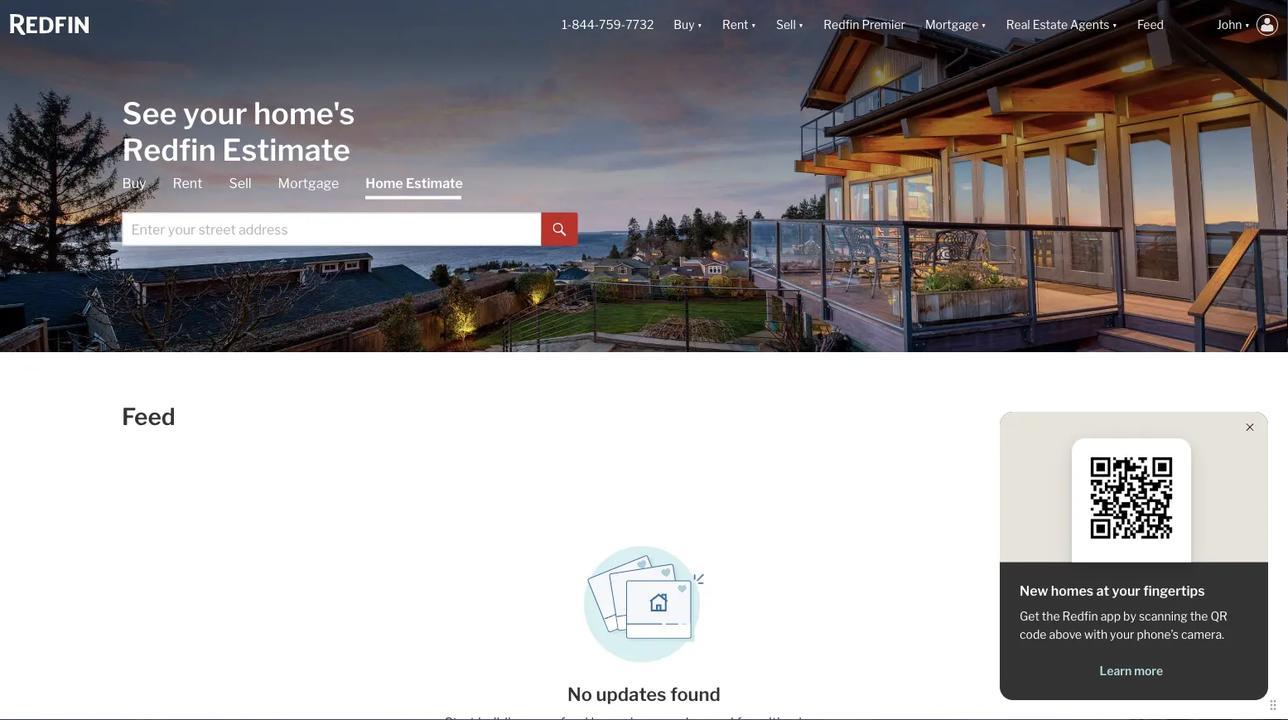 Task type: vqa. For each thing, say whether or not it's contained in the screenshot.
4 "NOV"
no



Task type: locate. For each thing, give the bounding box(es) containing it.
1 vertical spatial buying
[[780, 186, 816, 200]]

sell ▾
[[777, 18, 804, 32]]

affordability
[[720, 103, 787, 117]]

▾ right agents on the top
[[1113, 18, 1118, 32]]

sale down homes for sale link
[[495, 131, 517, 145]]

sale down condos for sale link
[[480, 158, 502, 172]]

0 horizontal spatial home
[[366, 175, 403, 191]]

2 vertical spatial sale
[[480, 158, 502, 172]]

home's
[[254, 95, 355, 131]]

premier down buy with redfin link
[[621, 131, 665, 145]]

redfin inside get the redfin app by scanning the qr code above with your phone's camera.
[[1063, 610, 1099, 624]]

1 ▾ from the left
[[697, 18, 703, 32]]

your down by at the right
[[1111, 628, 1135, 642]]

with down 'app'
[[1085, 628, 1108, 642]]

1 vertical spatial sell
[[229, 175, 252, 191]]

0 vertical spatial rent
[[723, 18, 749, 32]]

estimate down land
[[406, 175, 463, 191]]

home up find
[[720, 131, 752, 145]]

1 vertical spatial premier
[[621, 131, 665, 145]]

1 horizontal spatial buy
[[583, 103, 604, 117]]

the
[[1042, 610, 1060, 624], [1191, 610, 1209, 624]]

1 vertical spatial home
[[366, 175, 403, 191]]

buying up market
[[780, 186, 816, 200]]

redfin premier down buy with redfin
[[583, 131, 665, 145]]

0 vertical spatial buying
[[755, 131, 791, 145]]

1 horizontal spatial rent
[[723, 18, 749, 32]]

2 vertical spatial buy
[[122, 175, 146, 191]]

estimate up mortgage link
[[222, 131, 351, 168]]

estimate
[[222, 131, 351, 168], [406, 175, 463, 191]]

buy for buy ▾
[[674, 18, 695, 32]]

redfin right sell ▾
[[824, 18, 860, 32]]

sell for sell ▾
[[777, 18, 796, 32]]

0 vertical spatial buy
[[674, 18, 695, 32]]

0 horizontal spatial premier
[[621, 131, 665, 145]]

learn
[[1100, 664, 1132, 678]]

mortgage inside dropdown button
[[926, 18, 979, 32]]

submit search image
[[553, 223, 566, 236]]

5 ▾ from the left
[[1113, 18, 1118, 32]]

redfin down buy with redfin
[[583, 131, 619, 145]]

for for condos
[[477, 131, 493, 145]]

1 horizontal spatial the
[[1191, 610, 1209, 624]]

0 vertical spatial for
[[474, 103, 490, 117]]

0 vertical spatial with
[[607, 103, 630, 117]]

redfin premier button
[[814, 0, 916, 50]]

4 ▾ from the left
[[981, 18, 987, 32]]

for up "condos for sale"
[[474, 103, 490, 117]]

with up redfin premier link
[[607, 103, 630, 117]]

sell inside dropdown button
[[777, 18, 796, 32]]

buying resources
[[720, 66, 834, 83]]

find lenders & inspectors link
[[700, 152, 879, 179]]

qr
[[1211, 610, 1228, 624]]

0 vertical spatial estimate
[[222, 131, 351, 168]]

0 vertical spatial home
[[720, 131, 752, 145]]

6 ▾ from the left
[[1245, 18, 1251, 32]]

home
[[720, 131, 752, 145], [366, 175, 403, 191]]

▾ left real
[[981, 18, 987, 32]]

land for sale link
[[413, 152, 563, 179]]

buy inside dropdown button
[[674, 18, 695, 32]]

1 horizontal spatial home
[[720, 131, 752, 145]]

1 horizontal spatial sell
[[777, 18, 796, 32]]

popular
[[433, 66, 482, 83]]

0 vertical spatial mortgage
[[926, 18, 979, 32]]

redfin up redfin premier link
[[632, 103, 668, 117]]

2 vertical spatial your
[[1111, 628, 1135, 642]]

▾ for john ▾
[[1245, 18, 1251, 32]]

0 horizontal spatial rent
[[173, 175, 203, 191]]

0 vertical spatial redfin premier
[[824, 18, 906, 32]]

1 horizontal spatial premier
[[862, 18, 906, 32]]

1 horizontal spatial estimate
[[406, 175, 463, 191]]

mortgage for mortgage ▾
[[926, 18, 979, 32]]

0 vertical spatial feed
[[1138, 18, 1164, 32]]

for right land
[[462, 158, 478, 172]]

options
[[630, 66, 680, 83]]

estimate inside see your home's redfin estimate
[[222, 131, 351, 168]]

tab list containing buy
[[122, 174, 578, 246]]

0 horizontal spatial redfin premier
[[583, 131, 665, 145]]

rent inside tab list
[[173, 175, 203, 191]]

redfin inside buy with redfin link
[[632, 103, 668, 117]]

buying
[[755, 131, 791, 145], [780, 186, 816, 200]]

1 vertical spatial rent
[[173, 175, 203, 191]]

free home buying classes
[[720, 186, 859, 200]]

sell ▾ button
[[767, 0, 814, 50]]

1 horizontal spatial with
[[1085, 628, 1108, 642]]

1 vertical spatial redfin premier
[[583, 131, 665, 145]]

2 ▾ from the left
[[751, 18, 757, 32]]

us housing market link
[[700, 207, 879, 235]]

app install qr code image
[[1085, 452, 1178, 544]]

redfin premier
[[824, 18, 906, 32], [583, 131, 665, 145]]

redfin up above
[[1063, 610, 1099, 624]]

real
[[1007, 18, 1031, 32]]

rent ▾ button
[[723, 0, 757, 50]]

1 vertical spatial mortgage
[[278, 175, 339, 191]]

above
[[1050, 628, 1082, 642]]

redfin premier for redfin premier button
[[824, 18, 906, 32]]

homes for sale
[[433, 103, 514, 117]]

rent for rent ▾
[[723, 18, 749, 32]]

1 vertical spatial feed
[[122, 403, 175, 431]]

your
[[183, 95, 247, 131], [1113, 583, 1141, 599], [1111, 628, 1135, 642]]

mortgage ▾ button
[[916, 0, 997, 50]]

0 vertical spatial sale
[[492, 103, 514, 117]]

mortgage link
[[278, 174, 339, 193]]

buying up lenders
[[755, 131, 791, 145]]

agents
[[1071, 18, 1110, 32]]

sell right rent ▾
[[777, 18, 796, 32]]

0 horizontal spatial sell
[[229, 175, 252, 191]]

premier inside button
[[862, 18, 906, 32]]

buy
[[674, 18, 695, 32], [583, 103, 604, 117], [122, 175, 146, 191]]

mortgage ▾ button
[[926, 0, 987, 50]]

home for home estimate
[[366, 175, 403, 191]]

1 horizontal spatial redfin premier
[[824, 18, 906, 32]]

buy ▾
[[674, 18, 703, 32]]

1-844-759-7732
[[562, 18, 654, 32]]

rent left sell link
[[173, 175, 203, 191]]

0 horizontal spatial estimate
[[222, 131, 351, 168]]

1 horizontal spatial mortgage
[[926, 18, 979, 32]]

Enter your street address search field
[[122, 213, 542, 246]]

estimate inside tab list
[[406, 175, 463, 191]]

premier for redfin premier button
[[862, 18, 906, 32]]

sell down see your home's redfin estimate
[[229, 175, 252, 191]]

premier left mortgage ▾
[[862, 18, 906, 32]]

redfin inside redfin premier link
[[583, 131, 619, 145]]

buy right 7732
[[674, 18, 695, 32]]

sell
[[777, 18, 796, 32], [229, 175, 252, 191]]

0 horizontal spatial buy
[[122, 175, 146, 191]]

0 horizontal spatial mortgage
[[278, 175, 339, 191]]

guide
[[794, 131, 824, 145]]

affordability calculator link
[[700, 96, 879, 124]]

0 horizontal spatial the
[[1042, 610, 1060, 624]]

rent right buy ▾
[[723, 18, 749, 32]]

estate
[[1033, 18, 1068, 32]]

buy inside tab list
[[122, 175, 146, 191]]

your right at
[[1113, 583, 1141, 599]]

1 buying from the left
[[583, 66, 627, 83]]

1 vertical spatial for
[[477, 131, 493, 145]]

0 vertical spatial premier
[[862, 18, 906, 32]]

1 vertical spatial buy
[[583, 103, 604, 117]]

rent inside dropdown button
[[723, 18, 749, 32]]

find lenders & inspectors
[[720, 158, 857, 172]]

premier
[[862, 18, 906, 32], [621, 131, 665, 145]]

affordability calculator
[[720, 103, 843, 117]]

home left open
[[366, 175, 403, 191]]

redfin
[[824, 18, 860, 32], [632, 103, 668, 117], [583, 131, 619, 145], [122, 131, 216, 168], [1063, 610, 1099, 624]]

sale up condos for sale link
[[492, 103, 514, 117]]

2 horizontal spatial buy
[[674, 18, 695, 32]]

the right get
[[1042, 610, 1060, 624]]

1 horizontal spatial buying
[[720, 66, 764, 83]]

see
[[122, 95, 177, 131]]

buy up redfin premier link
[[583, 103, 604, 117]]

for
[[474, 103, 490, 117], [477, 131, 493, 145], [462, 158, 478, 172]]

0 vertical spatial sell
[[777, 18, 796, 32]]

premier inside dialog
[[621, 131, 665, 145]]

mortgage left real
[[926, 18, 979, 32]]

for down homes for sale link
[[477, 131, 493, 145]]

redfin premier right sell ▾
[[824, 18, 906, 32]]

redfin premier inside button
[[824, 18, 906, 32]]

▾ right john
[[1245, 18, 1251, 32]]

mortgage
[[926, 18, 979, 32], [278, 175, 339, 191]]

redfin inside see your home's redfin estimate
[[122, 131, 216, 168]]

dialog containing popular
[[413, 33, 879, 245]]

▾ left rent ▾
[[697, 18, 703, 32]]

home estimate
[[366, 175, 463, 191]]

feed
[[1138, 18, 1164, 32], [122, 403, 175, 431]]

1 vertical spatial sale
[[495, 131, 517, 145]]

1 vertical spatial estimate
[[406, 175, 463, 191]]

0 horizontal spatial with
[[607, 103, 630, 117]]

by
[[1124, 610, 1137, 624]]

buy left the rent "link"
[[122, 175, 146, 191]]

more
[[1135, 664, 1164, 678]]

sale for homes for sale
[[492, 103, 514, 117]]

0 vertical spatial your
[[183, 95, 247, 131]]

▾
[[697, 18, 703, 32], [751, 18, 757, 32], [799, 18, 804, 32], [981, 18, 987, 32], [1113, 18, 1118, 32], [1245, 18, 1251, 32]]

2 buying from the left
[[720, 66, 764, 83]]

&
[[789, 158, 798, 172]]

condos for sale
[[433, 131, 517, 145]]

tab list
[[122, 174, 578, 246]]

buying up the "affordability"
[[720, 66, 764, 83]]

▾ left sell ▾
[[751, 18, 757, 32]]

0 horizontal spatial buying
[[583, 66, 627, 83]]

1 vertical spatial with
[[1085, 628, 1108, 642]]

1 horizontal spatial feed
[[1138, 18, 1164, 32]]

redfin premier inside dialog
[[583, 131, 665, 145]]

us
[[720, 214, 735, 228]]

buying up buy with redfin
[[583, 66, 627, 83]]

▾ up "resources"
[[799, 18, 804, 32]]

sell inside tab list
[[229, 175, 252, 191]]

2 vertical spatial for
[[462, 158, 478, 172]]

condos for sale link
[[413, 124, 563, 152]]

classes
[[819, 186, 859, 200]]

dialog
[[413, 33, 879, 245]]

redfin up the rent "link"
[[122, 131, 216, 168]]

mortgage up enter your street address search box
[[278, 175, 339, 191]]

camera.
[[1182, 628, 1225, 642]]

the up the camera.
[[1191, 610, 1209, 624]]

your right see
[[183, 95, 247, 131]]

buying
[[583, 66, 627, 83], [720, 66, 764, 83]]

3 ▾ from the left
[[799, 18, 804, 32]]



Task type: describe. For each thing, give the bounding box(es) containing it.
rent link
[[173, 174, 203, 193]]

▾ for buy ▾
[[697, 18, 703, 32]]

us housing market
[[720, 214, 822, 228]]

inspectors
[[800, 158, 857, 172]]

condos
[[433, 131, 475, 145]]

app
[[1101, 610, 1121, 624]]

new
[[1020, 583, 1049, 599]]

0 horizontal spatial feed
[[122, 403, 175, 431]]

homes
[[1051, 583, 1094, 599]]

no
[[568, 683, 592, 705]]

calculator
[[790, 103, 843, 117]]

feed button
[[1128, 0, 1207, 50]]

1-844-759-7732 link
[[562, 18, 654, 32]]

searches
[[484, 66, 543, 83]]

free
[[720, 186, 744, 200]]

home estimate link
[[366, 174, 463, 199]]

get the redfin app by scanning the qr code above with your phone's camera.
[[1020, 610, 1228, 642]]

for for homes
[[474, 103, 490, 117]]

find
[[720, 158, 743, 172]]

1 vertical spatial your
[[1113, 583, 1141, 599]]

844-
[[572, 18, 599, 32]]

found
[[671, 683, 721, 705]]

▾ inside dropdown button
[[1113, 18, 1118, 32]]

scanning
[[1139, 610, 1188, 624]]

code
[[1020, 628, 1047, 642]]

1-
[[562, 18, 572, 32]]

buy ▾ button
[[674, 0, 703, 50]]

your inside see your home's redfin estimate
[[183, 95, 247, 131]]

sell ▾ button
[[777, 0, 804, 50]]

2 the from the left
[[1191, 610, 1209, 624]]

buy with redfin
[[583, 103, 668, 117]]

rent ▾
[[723, 18, 757, 32]]

▾ for sell ▾
[[799, 18, 804, 32]]

free home buying classes link
[[700, 179, 879, 207]]

land for sale
[[433, 158, 502, 172]]

your inside get the redfin app by scanning the qr code above with your phone's camera.
[[1111, 628, 1135, 642]]

home for home buying guide
[[720, 131, 752, 145]]

▾ for rent ▾
[[751, 18, 757, 32]]

sale for condos for sale
[[495, 131, 517, 145]]

mortgage for mortgage
[[278, 175, 339, 191]]

john
[[1217, 18, 1243, 32]]

rent ▾ button
[[713, 0, 767, 50]]

for for land
[[462, 158, 478, 172]]

sale for land for sale
[[480, 158, 502, 172]]

home buying guide
[[720, 131, 824, 145]]

learn more
[[1100, 664, 1164, 678]]

real estate agents ▾
[[1007, 18, 1118, 32]]

▾ for mortgage ▾
[[981, 18, 987, 32]]

feed inside button
[[1138, 18, 1164, 32]]

homes
[[433, 103, 472, 117]]

learn more link
[[1020, 663, 1244, 679]]

redfin premier link
[[563, 124, 700, 152]]

housing
[[738, 214, 781, 228]]

new homes at your fingertips
[[1020, 583, 1205, 599]]

home
[[746, 186, 777, 200]]

fingertips
[[1144, 583, 1205, 599]]

real estate agents ▾ link
[[1007, 0, 1118, 50]]

sell for sell
[[229, 175, 252, 191]]

home buying guide link
[[700, 124, 879, 152]]

homes for sale link
[[413, 96, 563, 124]]

with inside get the redfin app by scanning the qr code above with your phone's camera.
[[1085, 628, 1108, 642]]

updates
[[596, 683, 667, 705]]

7732
[[626, 18, 654, 32]]

resources
[[767, 66, 834, 83]]

redfin inside redfin premier button
[[824, 18, 860, 32]]

at
[[1097, 583, 1110, 599]]

market
[[783, 214, 822, 228]]

open houses link
[[413, 179, 563, 207]]

1 the from the left
[[1042, 610, 1060, 624]]

buying options
[[583, 66, 680, 83]]

buying for buying options
[[583, 66, 627, 83]]

buying for buying resources
[[720, 66, 764, 83]]

see your home's redfin estimate
[[122, 95, 355, 168]]

759-
[[599, 18, 626, 32]]

buy with redfin link
[[563, 96, 700, 124]]

get
[[1020, 610, 1040, 624]]

houses
[[465, 186, 504, 200]]

mortgage ▾
[[926, 18, 987, 32]]

popular searches
[[433, 66, 543, 83]]

real estate agents ▾ button
[[997, 0, 1128, 50]]

redfin premier for redfin premier link
[[583, 131, 665, 145]]

phone's
[[1137, 628, 1179, 642]]

buy for buy with redfin
[[583, 103, 604, 117]]

buy link
[[122, 174, 146, 193]]

john ▾
[[1217, 18, 1251, 32]]

lenders
[[746, 158, 786, 172]]

rent for rent
[[173, 175, 203, 191]]

sell link
[[229, 174, 252, 193]]

buy for buy
[[122, 175, 146, 191]]

open
[[433, 186, 462, 200]]

land
[[433, 158, 460, 172]]

open houses
[[433, 186, 504, 200]]

premier for redfin premier link
[[621, 131, 665, 145]]

no updates found
[[568, 683, 721, 705]]



